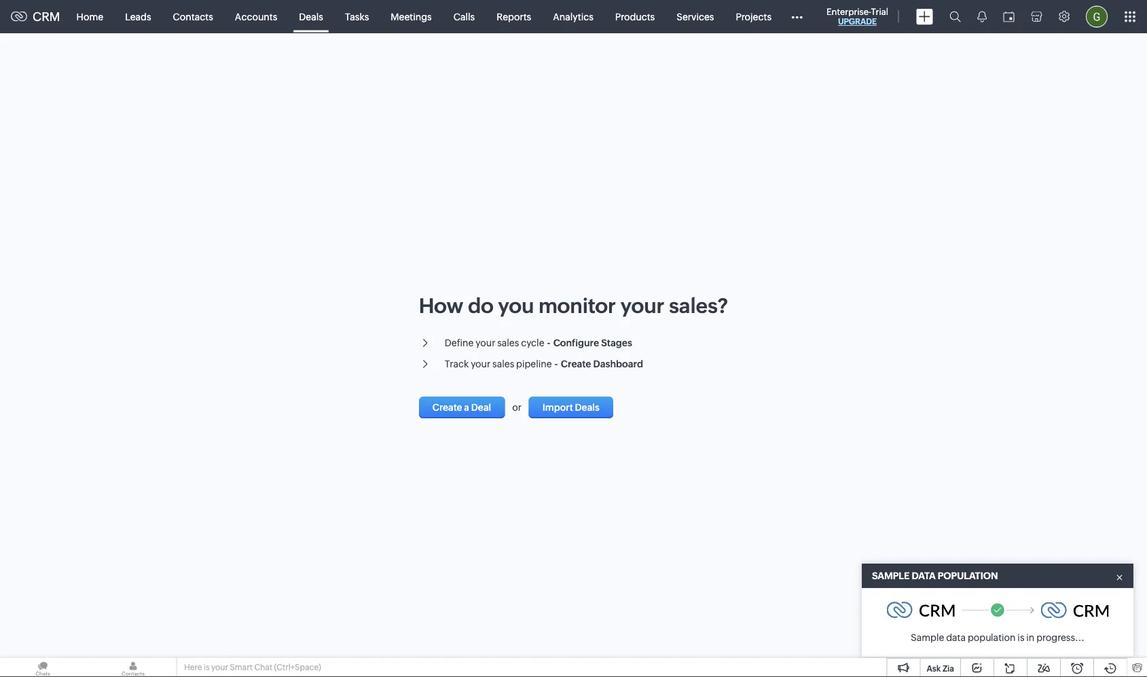Task type: locate. For each thing, give the bounding box(es) containing it.
your up track your sales pipeline
[[476, 337, 496, 348]]

?
[[718, 294, 728, 317]]

your right the track
[[471, 359, 491, 369]]

import deals button
[[529, 397, 613, 418]]

create down configure
[[561, 359, 591, 369]]

profile element
[[1078, 0, 1116, 33]]

deals inside button
[[575, 402, 600, 413]]

define
[[445, 337, 474, 348]]

sales for create dashboard
[[493, 359, 514, 369]]

zia
[[943, 664, 955, 673]]

0 vertical spatial deals
[[299, 11, 323, 22]]

is right here
[[204, 663, 210, 672]]

create left a
[[433, 402, 462, 413]]

enterprise-
[[827, 6, 871, 17]]

projects
[[736, 11, 772, 22]]

0 horizontal spatial create
[[433, 402, 462, 413]]

sample
[[872, 571, 910, 582], [911, 633, 945, 643]]

services
[[677, 11, 714, 22]]

crm link
[[11, 10, 60, 24]]

1 horizontal spatial is
[[1018, 633, 1025, 643]]

reports
[[497, 11, 531, 22]]

services link
[[666, 0, 725, 33]]

create for create a deal
[[433, 402, 462, 413]]

sample left data
[[872, 571, 910, 582]]

1 horizontal spatial create
[[561, 359, 591, 369]]

configure stages
[[553, 337, 632, 348]]

define your sales cycle
[[445, 337, 545, 348]]

signals element
[[970, 0, 995, 33]]

1 vertical spatial is
[[204, 663, 210, 672]]

sales for configure stages
[[497, 337, 519, 348]]

sales
[[669, 294, 718, 317], [497, 337, 519, 348], [493, 359, 514, 369]]

data
[[947, 633, 966, 643]]

trial
[[871, 6, 889, 17]]

reports link
[[486, 0, 542, 33]]

create for create dashboard
[[561, 359, 591, 369]]

analytics link
[[542, 0, 605, 33]]

your
[[621, 294, 665, 317], [476, 337, 496, 348], [471, 359, 491, 369], [211, 663, 228, 672]]

configure
[[553, 337, 599, 348]]

enterprise-trial upgrade
[[827, 6, 889, 26]]

sample for sample data population is in progress...
[[911, 633, 945, 643]]

1 vertical spatial sales
[[497, 337, 519, 348]]

tasks link
[[334, 0, 380, 33]]

deals
[[299, 11, 323, 22], [575, 402, 600, 413]]

how
[[419, 294, 464, 317]]

ask zia
[[927, 664, 955, 673]]

search element
[[942, 0, 970, 33]]

home
[[76, 11, 103, 22]]

Other Modules field
[[783, 6, 812, 28]]

2 vertical spatial sales
[[493, 359, 514, 369]]

profile image
[[1086, 6, 1108, 28]]

population
[[938, 571, 998, 582]]

0 horizontal spatial is
[[204, 663, 210, 672]]

calls
[[454, 11, 475, 22]]

dashboard
[[594, 359, 643, 369]]

is
[[1018, 633, 1025, 643], [204, 663, 210, 672]]

how do you monitor your sales ?
[[419, 294, 728, 317]]

deals right the import on the bottom left
[[575, 402, 600, 413]]

1 horizontal spatial sample
[[911, 633, 945, 643]]

1 vertical spatial create
[[433, 402, 462, 413]]

configure stages link
[[553, 337, 632, 348]]

crm
[[33, 10, 60, 24]]

1 vertical spatial deals
[[575, 402, 600, 413]]

is left the in
[[1018, 633, 1025, 643]]

track your sales pipeline
[[445, 359, 554, 369]]

calls link
[[443, 0, 486, 33]]

sample left "data"
[[911, 633, 945, 643]]

create
[[561, 359, 591, 369], [433, 402, 462, 413]]

0 horizontal spatial sample
[[872, 571, 910, 582]]

contacts
[[173, 11, 213, 22]]

contacts image
[[90, 658, 176, 677]]

deals left tasks link
[[299, 11, 323, 22]]

ask
[[927, 664, 941, 673]]

contacts link
[[162, 0, 224, 33]]

1 horizontal spatial deals
[[575, 402, 600, 413]]

create inside button
[[433, 402, 462, 413]]

in
[[1027, 633, 1035, 643]]

here is your smart chat (ctrl+space)
[[184, 663, 321, 672]]

your up stages on the right of the page
[[621, 294, 665, 317]]

0 vertical spatial is
[[1018, 633, 1025, 643]]

0 vertical spatial create
[[561, 359, 591, 369]]

create dashboard link
[[561, 359, 643, 369]]

leads link
[[114, 0, 162, 33]]

0 vertical spatial sample
[[872, 571, 910, 582]]

calendar image
[[1003, 11, 1015, 22]]

0 horizontal spatial deals
[[299, 11, 323, 22]]

1 vertical spatial sample
[[911, 633, 945, 643]]



Task type: describe. For each thing, give the bounding box(es) containing it.
sample data population is in progress...
[[911, 633, 1085, 643]]

projects link
[[725, 0, 783, 33]]

track
[[445, 359, 469, 369]]

meetings link
[[380, 0, 443, 33]]

data
[[912, 571, 936, 582]]

crm image
[[1041, 602, 1109, 619]]

signals image
[[978, 11, 987, 22]]

do
[[468, 294, 494, 317]]

progress...
[[1037, 633, 1085, 643]]

products
[[615, 11, 655, 22]]

analytics
[[553, 11, 594, 22]]

here
[[184, 663, 202, 672]]

tasks
[[345, 11, 369, 22]]

create a deal button
[[419, 397, 505, 418]]

sample data population
[[872, 571, 998, 582]]

(ctrl+space)
[[274, 663, 321, 672]]

you
[[498, 294, 534, 317]]

create dashboard
[[561, 359, 643, 369]]

deal
[[471, 402, 491, 413]]

create menu image
[[917, 8, 934, 25]]

accounts link
[[224, 0, 288, 33]]

0 vertical spatial sales
[[669, 294, 718, 317]]

upgrade
[[838, 17, 877, 26]]

population
[[968, 633, 1016, 643]]

chats image
[[0, 658, 86, 677]]

create menu element
[[908, 0, 942, 33]]

import deals
[[543, 402, 600, 413]]

accounts
[[235, 11, 277, 22]]

monitor
[[539, 294, 616, 317]]

meetings
[[391, 11, 432, 22]]

cycle
[[521, 337, 545, 348]]

leads
[[125, 11, 151, 22]]

stages
[[601, 337, 632, 348]]

your left the smart
[[211, 663, 228, 672]]

a
[[464, 402, 469, 413]]

search image
[[950, 11, 961, 22]]

sample for sample data population
[[872, 571, 910, 582]]

smart
[[230, 663, 253, 672]]

pipeline
[[516, 359, 552, 369]]

products link
[[605, 0, 666, 33]]

create a deal
[[433, 402, 491, 413]]

chat
[[254, 663, 273, 672]]

home link
[[66, 0, 114, 33]]

import
[[543, 402, 573, 413]]

deals link
[[288, 0, 334, 33]]

or
[[512, 402, 522, 413]]



Task type: vqa. For each thing, say whether or not it's contained in the screenshot.
the Calls LINK
yes



